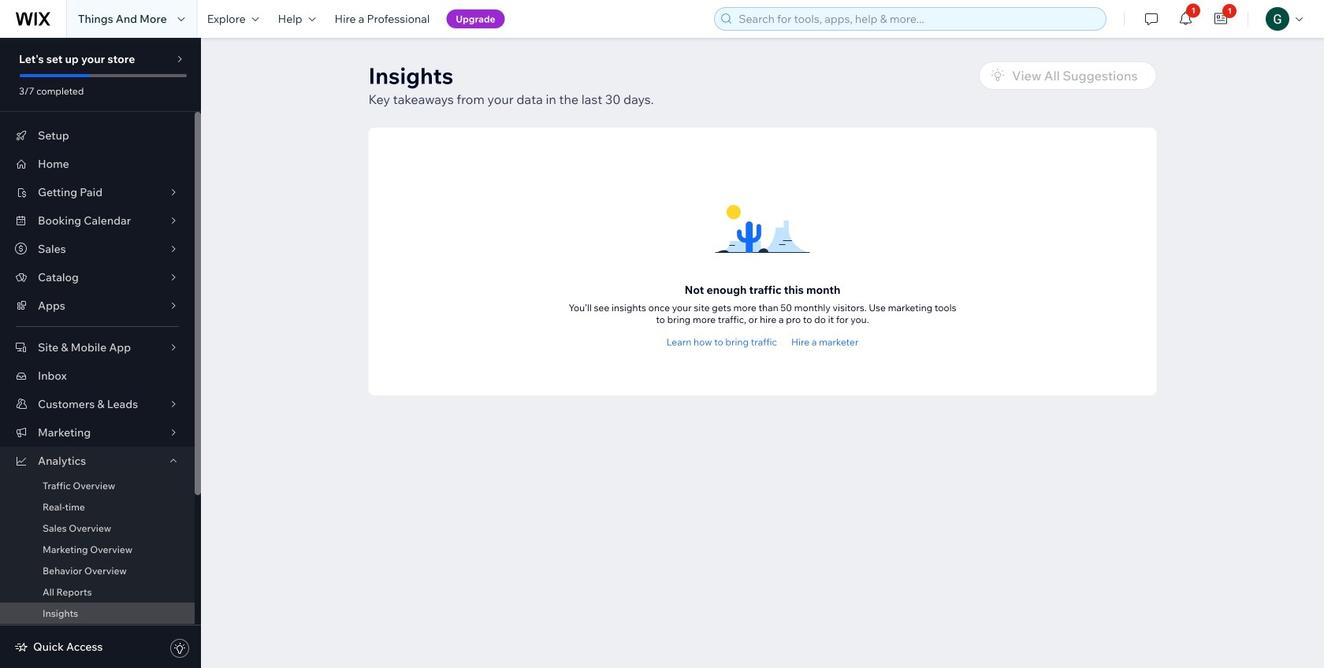 Task type: locate. For each thing, give the bounding box(es) containing it.
sidebar element
[[0, 38, 201, 669]]



Task type: describe. For each thing, give the bounding box(es) containing it.
Search for tools, apps, help & more... field
[[734, 8, 1102, 30]]



Task type: vqa. For each thing, say whether or not it's contained in the screenshot.
Sidebar element
yes



